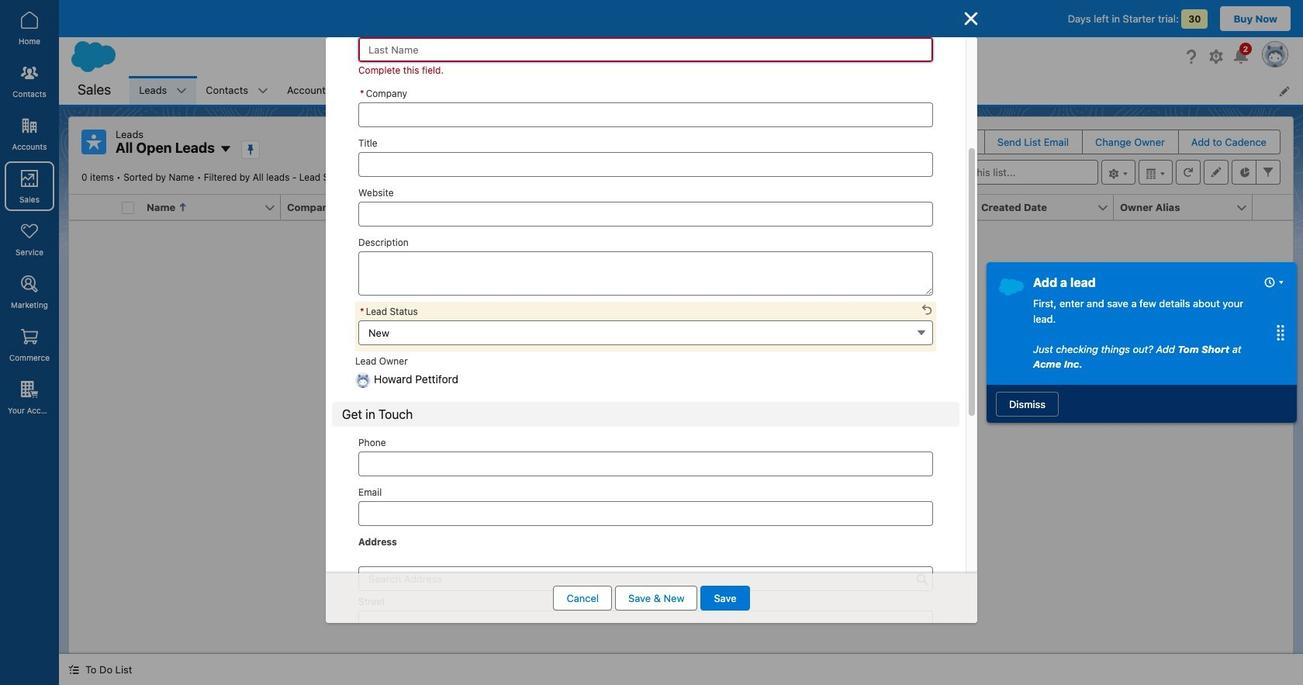 Task type: locate. For each thing, give the bounding box(es) containing it.
inverse image
[[962, 9, 981, 28]]

5 list item from the left
[[720, 76, 781, 105]]

None text field
[[359, 152, 934, 177], [359, 201, 934, 226], [359, 251, 934, 295], [359, 502, 934, 527], [359, 152, 934, 177], [359, 201, 934, 226], [359, 251, 934, 295], [359, 502, 934, 527]]

Last Name text field
[[359, 37, 934, 62]]

name element
[[140, 195, 290, 220]]

state/province element
[[420, 195, 568, 220]]

item number image
[[69, 195, 116, 220]]

status inside all open leads|leads|list view element
[[444, 331, 918, 517]]

cell
[[116, 195, 140, 220]]

2 list item from the left
[[197, 76, 278, 105]]

status
[[444, 331, 918, 517]]

list item
[[130, 76, 197, 105], [197, 76, 278, 105], [278, 76, 361, 105], [361, 76, 464, 105], [720, 76, 781, 105]]

1 list item from the left
[[130, 76, 197, 105]]

3 list item from the left
[[278, 76, 361, 105]]

list view controls image
[[1102, 160, 1136, 185]]

phone element
[[559, 195, 707, 220]]

created date element
[[975, 195, 1124, 220]]

email element
[[698, 195, 846, 220]]

4 list item from the left
[[361, 76, 464, 105]]

None text field
[[359, 102, 934, 127], [359, 452, 934, 477], [359, 102, 934, 127], [359, 452, 934, 477]]

cell inside all open leads|leads|list view element
[[116, 195, 140, 220]]

list
[[130, 76, 1304, 105]]



Task type: vqa. For each thing, say whether or not it's contained in the screenshot.
"Lead Status" ELEMENT
yes



Task type: describe. For each thing, give the bounding box(es) containing it.
lead status element
[[837, 195, 985, 220]]

action image
[[1253, 195, 1294, 220]]

all open leads|leads|list view element
[[68, 116, 1294, 654]]

text default image
[[68, 664, 79, 675]]

Search All Open Leads list view. search field
[[913, 160, 1099, 185]]

owner alias element
[[1114, 195, 1263, 220]]

Lead Status - Current Selection: New button
[[359, 320, 934, 345]]

select list display image
[[1139, 160, 1173, 185]]

all open leads status
[[81, 171, 361, 183]]

company element
[[281, 195, 429, 220]]

action element
[[1253, 195, 1294, 220]]

item number element
[[69, 195, 116, 220]]



